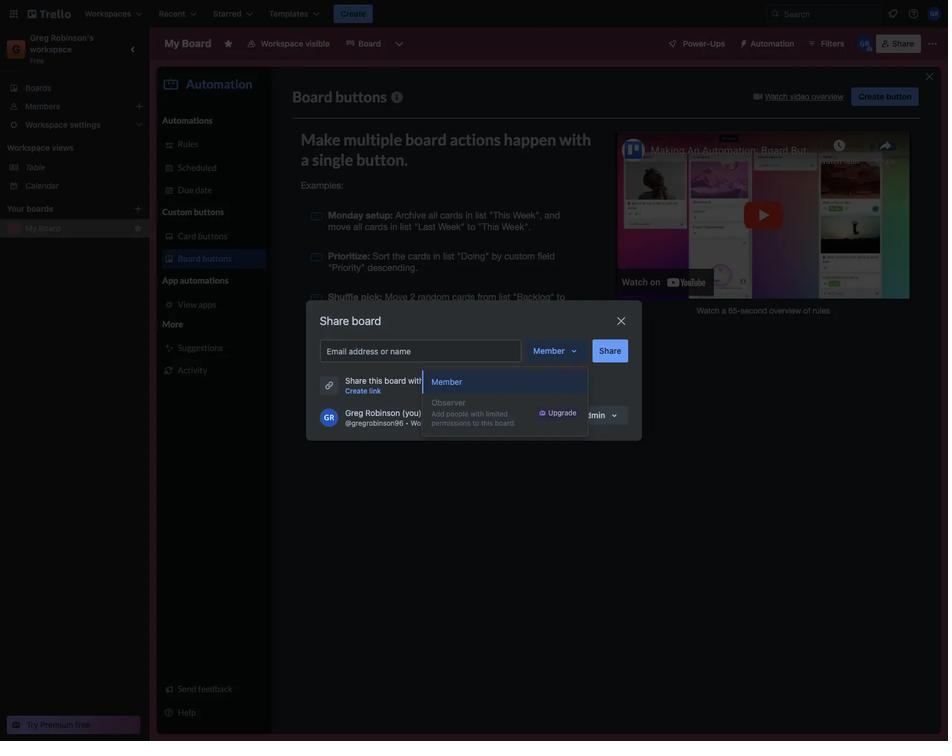 Task type: describe. For each thing, give the bounding box(es) containing it.
open information menu image
[[908, 8, 920, 20]]

my board button
[[25, 223, 129, 234]]

to
[[473, 419, 479, 428]]

create button
[[334, 5, 373, 23]]

board link
[[339, 35, 388, 53]]

filters button
[[804, 35, 848, 53]]

group containing member
[[423, 367, 588, 436]]

(you)
[[402, 408, 422, 418]]

observer add people with limited permissions to this board.
[[432, 398, 516, 428]]

visible
[[306, 39, 330, 48]]

try
[[26, 720, 38, 730]]

admin
[[449, 419, 469, 428]]

automation
[[751, 39, 795, 48]]

upgrade button
[[537, 408, 579, 419]]

@gregrobinson96
[[345, 419, 404, 428]]

create inside create button
[[341, 9, 366, 18]]

your boards with 1 items element
[[7, 202, 116, 216]]

primary element
[[0, 0, 949, 28]]

0 notifications image
[[887, 7, 900, 21]]

your boards
[[7, 204, 53, 214]]

Board name text field
[[159, 35, 217, 53]]

members link
[[0, 97, 150, 116]]

greg robinson's workspace free
[[30, 33, 96, 65]]

free
[[30, 56, 44, 65]]

starred icon image
[[134, 224, 143, 233]]

board inside share this board with a link create link
[[385, 376, 406, 386]]

a
[[426, 376, 431, 386]]

robinson
[[366, 408, 400, 418]]

automation button
[[735, 35, 802, 53]]

table link
[[25, 162, 143, 173]]

boards
[[25, 83, 51, 93]]

close image
[[615, 314, 629, 328]]

workspace inside "greg robinson (you) @gregrobinson96 • workspace admin"
[[411, 419, 447, 428]]

board inside button
[[39, 223, 61, 233]]

robinson's
[[51, 33, 94, 43]]

add
[[432, 410, 445, 419]]

2 horizontal spatial greg robinson (gregrobinson96) image
[[928, 7, 942, 21]]

g link
[[7, 40, 25, 59]]

customize views image
[[394, 38, 405, 50]]

Search field
[[781, 5, 881, 22]]

sm image
[[735, 35, 751, 51]]

create inside share this board with a link create link
[[345, 387, 368, 396]]

premium
[[40, 720, 73, 730]]

1 horizontal spatial greg robinson (gregrobinson96) image
[[857, 36, 873, 52]]

workspace
[[30, 44, 72, 54]]

board.
[[495, 419, 516, 428]]

my board inside the my board button
[[25, 223, 61, 233]]

greg robinson's workspace link
[[30, 33, 96, 54]]

admin button
[[575, 406, 629, 425]]

ups
[[711, 39, 726, 48]]

views
[[52, 143, 74, 153]]

try premium free
[[26, 720, 90, 730]]

share board
[[320, 314, 381, 328]]

Email address or name text field
[[327, 343, 520, 359]]

my inside board name text box
[[165, 37, 180, 50]]

show menu image
[[927, 38, 939, 50]]

add board image
[[134, 204, 143, 214]]

greg robinson (you) @gregrobinson96 • workspace admin
[[345, 408, 469, 428]]

1 horizontal spatial share button
[[877, 35, 922, 53]]

workspace views
[[7, 143, 74, 153]]

table
[[25, 162, 45, 172]]

calendar link
[[25, 180, 143, 192]]

greg for robinson's
[[30, 33, 49, 43]]



Task type: vqa. For each thing, say whether or not it's contained in the screenshot.
views
yes



Task type: locate. For each thing, give the bounding box(es) containing it.
workspace up table
[[7, 143, 50, 153]]

greg up @gregrobinson96
[[345, 408, 364, 418]]

this up robinson at the left of the page
[[369, 376, 383, 386]]

workspace down add
[[411, 419, 447, 428]]

1 vertical spatial with
[[471, 410, 484, 419]]

calendar
[[25, 181, 59, 191]]

1 vertical spatial workspace
[[7, 143, 50, 153]]

0 vertical spatial create
[[341, 9, 366, 18]]

2 vertical spatial workspace
[[411, 419, 447, 428]]

1 horizontal spatial with
[[471, 410, 484, 419]]

filters
[[821, 39, 845, 48]]

with inside observer add people with limited permissions to this board.
[[471, 410, 484, 419]]

member button
[[527, 340, 588, 363]]

1 vertical spatial greg
[[345, 408, 364, 418]]

board
[[352, 314, 381, 328], [385, 376, 406, 386]]

share button down '0 notifications' icon
[[877, 35, 922, 53]]

link right a
[[433, 376, 446, 386]]

my board down the 'boards'
[[25, 223, 61, 233]]

people
[[447, 410, 469, 419]]

0 vertical spatial board
[[352, 314, 381, 328]]

observer
[[432, 398, 466, 408]]

with inside share this board with a link create link
[[409, 376, 424, 386]]

1 horizontal spatial greg
[[345, 408, 364, 418]]

with for people
[[471, 410, 484, 419]]

1 horizontal spatial my
[[165, 37, 180, 50]]

workspace visible
[[261, 39, 330, 48]]

power-
[[684, 39, 711, 48]]

link
[[433, 376, 446, 386], [370, 387, 381, 396]]

1 vertical spatial share button
[[593, 340, 629, 363]]

my down your boards
[[25, 223, 37, 233]]

limited
[[486, 410, 508, 419]]

0 vertical spatial share button
[[877, 35, 922, 53]]

your
[[7, 204, 24, 214]]

•
[[406, 419, 409, 428]]

try premium free button
[[7, 716, 140, 735]]

1 horizontal spatial link
[[433, 376, 446, 386]]

free
[[75, 720, 90, 730]]

member inside button
[[432, 377, 463, 387]]

share
[[893, 39, 915, 48], [320, 314, 349, 328], [600, 346, 622, 356], [345, 376, 367, 386]]

permissions
[[432, 419, 471, 428]]

workspace inside button
[[261, 39, 303, 48]]

create up robinson at the left of the page
[[345, 387, 368, 396]]

share this board with a link create link
[[345, 376, 446, 396]]

greg robinson (gregrobinson96) image left @gregrobinson96
[[320, 409, 339, 427]]

1 vertical spatial my
[[25, 223, 37, 233]]

workspace left visible
[[261, 39, 303, 48]]

link up robinson at the left of the page
[[370, 387, 381, 396]]

admin
[[582, 410, 606, 420]]

0 vertical spatial my
[[165, 37, 180, 50]]

1 vertical spatial link
[[370, 387, 381, 396]]

create
[[341, 9, 366, 18], [345, 387, 368, 396]]

0 vertical spatial with
[[409, 376, 424, 386]]

share button
[[877, 35, 922, 53], [593, 340, 629, 363]]

1 vertical spatial create
[[345, 387, 368, 396]]

members
[[25, 101, 60, 111]]

greg inside "greg robinson's workspace free"
[[30, 33, 49, 43]]

greg
[[30, 33, 49, 43], [345, 408, 364, 418]]

my board
[[165, 37, 212, 50], [25, 223, 61, 233]]

workspace for workspace views
[[7, 143, 50, 153]]

upgrade
[[549, 409, 577, 417]]

1 horizontal spatial workspace
[[261, 39, 303, 48]]

board down the 'boards'
[[39, 223, 61, 233]]

0 horizontal spatial this
[[369, 376, 383, 386]]

greg for robinson
[[345, 408, 364, 418]]

member inside popup button
[[534, 346, 565, 356]]

2 horizontal spatial board
[[359, 39, 381, 48]]

1 horizontal spatial board
[[182, 37, 212, 50]]

workspace visible button
[[240, 35, 337, 53]]

board
[[182, 37, 212, 50], [359, 39, 381, 48], [39, 223, 61, 233]]

1 vertical spatial greg robinson (gregrobinson96) image
[[857, 36, 873, 52]]

with
[[409, 376, 424, 386], [471, 410, 484, 419]]

this inside observer add people with limited permissions to this board.
[[481, 419, 493, 428]]

power-ups
[[684, 39, 726, 48]]

g
[[12, 43, 20, 56]]

0 vertical spatial my board
[[165, 37, 212, 50]]

create link button
[[345, 386, 381, 397]]

1 vertical spatial member
[[432, 377, 463, 387]]

0 vertical spatial greg
[[30, 33, 49, 43]]

1 vertical spatial my board
[[25, 223, 61, 233]]

board inside text box
[[182, 37, 212, 50]]

0 horizontal spatial share button
[[593, 340, 629, 363]]

1 vertical spatial this
[[481, 419, 493, 428]]

search image
[[771, 9, 781, 18]]

board left customize views icon
[[359, 39, 381, 48]]

my inside button
[[25, 223, 37, 233]]

0 horizontal spatial greg
[[30, 33, 49, 43]]

0 vertical spatial link
[[433, 376, 446, 386]]

power-ups button
[[661, 35, 733, 53]]

group
[[423, 367, 588, 436]]

member for member button
[[432, 377, 463, 387]]

my left star or unstar board image
[[165, 37, 180, 50]]

greg up workspace
[[30, 33, 49, 43]]

0 horizontal spatial board
[[352, 314, 381, 328]]

0 horizontal spatial board
[[39, 223, 61, 233]]

2 vertical spatial greg robinson (gregrobinson96) image
[[320, 409, 339, 427]]

with for board
[[409, 376, 424, 386]]

share button down close icon
[[593, 340, 629, 363]]

1 vertical spatial board
[[385, 376, 406, 386]]

share inside share this board with a link create link
[[345, 376, 367, 386]]

with up "to"
[[471, 410, 484, 419]]

boards
[[27, 204, 53, 214]]

0 horizontal spatial my
[[25, 223, 37, 233]]

board left star or unstar board image
[[182, 37, 212, 50]]

this right "to"
[[481, 419, 493, 428]]

0 horizontal spatial link
[[370, 387, 381, 396]]

0 vertical spatial workspace
[[261, 39, 303, 48]]

greg robinson (gregrobinson96) image
[[928, 7, 942, 21], [857, 36, 873, 52], [320, 409, 339, 427]]

0 horizontal spatial my board
[[25, 223, 61, 233]]

greg robinson (gregrobinson96) image right filters
[[857, 36, 873, 52]]

this inside share this board with a link create link
[[369, 376, 383, 386]]

switch to… image
[[8, 8, 20, 20]]

with left a
[[409, 376, 424, 386]]

member
[[534, 346, 565, 356], [432, 377, 463, 387]]

star or unstar board image
[[224, 39, 233, 48]]

0 horizontal spatial greg robinson (gregrobinson96) image
[[320, 409, 339, 427]]

1 horizontal spatial member
[[534, 346, 565, 356]]

2 horizontal spatial workspace
[[411, 419, 447, 428]]

my board left star or unstar board image
[[165, 37, 212, 50]]

boards link
[[0, 79, 150, 97]]

member for member popup button
[[534, 346, 565, 356]]

workspace for workspace visible
[[261, 39, 303, 48]]

1 horizontal spatial this
[[481, 419, 493, 428]]

0 vertical spatial this
[[369, 376, 383, 386]]

workspace
[[261, 39, 303, 48], [7, 143, 50, 153], [411, 419, 447, 428]]

greg inside "greg robinson (you) @gregrobinson96 • workspace admin"
[[345, 408, 364, 418]]

0 vertical spatial member
[[534, 346, 565, 356]]

1 horizontal spatial my board
[[165, 37, 212, 50]]

greg robinson (gregrobinson96) image right open information menu "icon" in the right top of the page
[[928, 7, 942, 21]]

0 horizontal spatial member
[[432, 377, 463, 387]]

0 horizontal spatial with
[[409, 376, 424, 386]]

0 horizontal spatial workspace
[[7, 143, 50, 153]]

this
[[369, 376, 383, 386], [481, 419, 493, 428]]

member button
[[423, 371, 588, 394]]

my board inside board name text box
[[165, 37, 212, 50]]

create up board link
[[341, 9, 366, 18]]

member up member button
[[534, 346, 565, 356]]

1 horizontal spatial board
[[385, 376, 406, 386]]

my
[[165, 37, 180, 50], [25, 223, 37, 233]]

member right a
[[432, 377, 463, 387]]

0 vertical spatial greg robinson (gregrobinson96) image
[[928, 7, 942, 21]]



